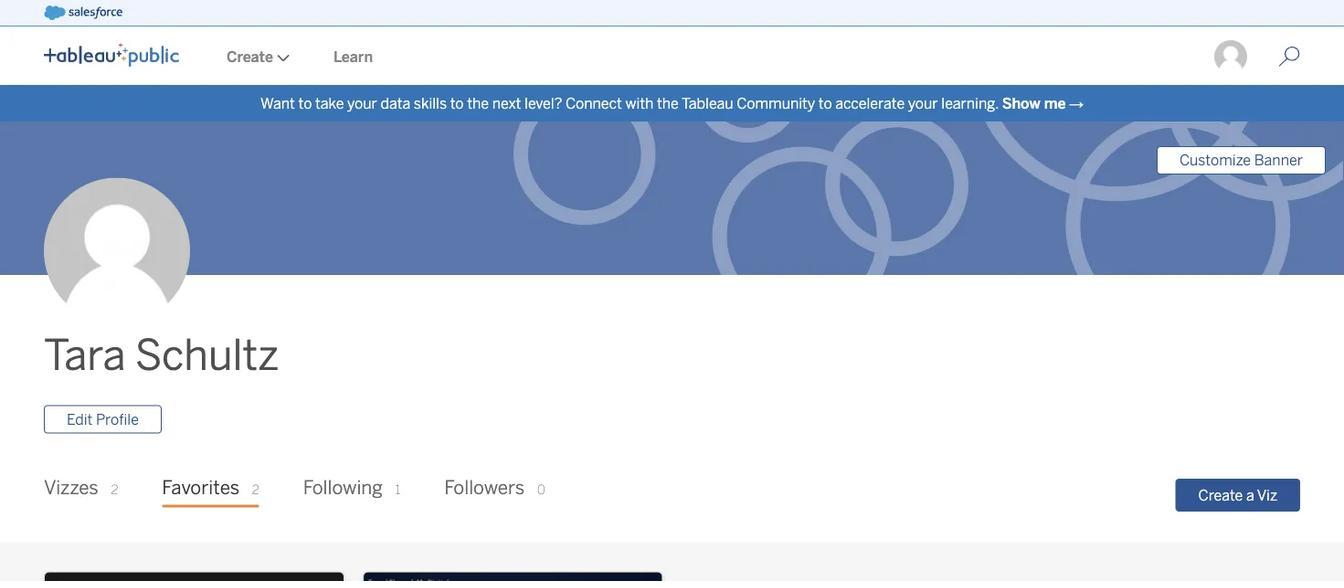 Task type: describe. For each thing, give the bounding box(es) containing it.
a
[[1247, 487, 1255, 504]]

2 the from the left
[[657, 95, 679, 112]]

skills
[[414, 95, 447, 112]]

level?
[[525, 95, 562, 112]]

1
[[395, 482, 401, 497]]

accelerate
[[836, 95, 905, 112]]

→
[[1070, 95, 1084, 112]]

3 to from the left
[[819, 95, 832, 112]]

2 for favorites
[[252, 482, 259, 497]]

connect
[[566, 95, 622, 112]]

viz
[[1258, 487, 1278, 504]]

want
[[260, 95, 295, 112]]

customize banner
[[1180, 152, 1304, 169]]

2 your from the left
[[909, 95, 939, 112]]

next
[[492, 95, 521, 112]]

edit profile
[[67, 411, 139, 428]]

create for create
[[227, 48, 273, 65]]

customize
[[1180, 152, 1252, 169]]

data
[[381, 95, 411, 112]]

1 to from the left
[[298, 95, 312, 112]]

learn
[[334, 48, 373, 65]]

take
[[315, 95, 344, 112]]

create a viz
[[1199, 487, 1278, 504]]

favorites
[[162, 476, 240, 499]]

vizzes
[[44, 476, 98, 499]]

1 your from the left
[[347, 95, 377, 112]]

1 the from the left
[[467, 95, 489, 112]]

show me link
[[1003, 95, 1066, 112]]

2 to from the left
[[450, 95, 464, 112]]



Task type: locate. For each thing, give the bounding box(es) containing it.
go to search image
[[1257, 46, 1323, 68]]

create a viz button
[[1176, 479, 1301, 512]]

1 horizontal spatial the
[[657, 95, 679, 112]]

your left learning.
[[909, 95, 939, 112]]

1 vertical spatial create
[[1199, 487, 1244, 504]]

create inside button
[[1199, 487, 1244, 504]]

with
[[626, 95, 654, 112]]

followers
[[445, 476, 525, 499]]

to right skills
[[450, 95, 464, 112]]

your right the take
[[347, 95, 377, 112]]

create up want
[[227, 48, 273, 65]]

edit profile button
[[44, 405, 162, 434]]

customize banner button
[[1157, 146, 1326, 175]]

tara
[[44, 330, 126, 380]]

2
[[111, 482, 118, 497], [252, 482, 259, 497]]

2 right the favorites
[[252, 482, 259, 497]]

banner
[[1255, 152, 1304, 169]]

salesforce logo image
[[44, 5, 122, 20]]

0 horizontal spatial your
[[347, 95, 377, 112]]

1 2 from the left
[[111, 482, 118, 497]]

your
[[347, 95, 377, 112], [909, 95, 939, 112]]

learn link
[[312, 28, 395, 85]]

0 horizontal spatial to
[[298, 95, 312, 112]]

create
[[227, 48, 273, 65], [1199, 487, 1244, 504]]

create inside dropdown button
[[227, 48, 273, 65]]

0
[[537, 482, 546, 497]]

following
[[303, 476, 383, 499]]

1 horizontal spatial 2
[[252, 482, 259, 497]]

2 right vizzes
[[111, 482, 118, 497]]

create for create a viz
[[1199, 487, 1244, 504]]

learning.
[[942, 95, 999, 112]]

1 horizontal spatial your
[[909, 95, 939, 112]]

logo image
[[44, 43, 179, 67]]

0 horizontal spatial the
[[467, 95, 489, 112]]

to left the take
[[298, 95, 312, 112]]

create button
[[205, 28, 312, 85]]

profile
[[96, 411, 139, 428]]

show
[[1003, 95, 1041, 112]]

0 vertical spatial create
[[227, 48, 273, 65]]

the
[[467, 95, 489, 112], [657, 95, 679, 112]]

1 horizontal spatial to
[[450, 95, 464, 112]]

2 2 from the left
[[252, 482, 259, 497]]

the right with at the left of page
[[657, 95, 679, 112]]

2 horizontal spatial to
[[819, 95, 832, 112]]

the left next
[[467, 95, 489, 112]]

tara schultz
[[44, 330, 279, 380]]

schultz
[[135, 330, 279, 380]]

avatar image
[[44, 178, 190, 324]]

1 horizontal spatial create
[[1199, 487, 1244, 504]]

to
[[298, 95, 312, 112], [450, 95, 464, 112], [819, 95, 832, 112]]

create left a
[[1199, 487, 1244, 504]]

tara.schultz image
[[1213, 38, 1250, 75]]

tableau
[[682, 95, 734, 112]]

me
[[1045, 95, 1066, 112]]

community
[[737, 95, 816, 112]]

2 for vizzes
[[111, 482, 118, 497]]

0 horizontal spatial create
[[227, 48, 273, 65]]

want to take your data skills to the next level? connect with the tableau community to accelerate your learning. show me →
[[260, 95, 1084, 112]]

0 horizontal spatial 2
[[111, 482, 118, 497]]

edit
[[67, 411, 93, 428]]

to left the accelerate
[[819, 95, 832, 112]]



Task type: vqa. For each thing, say whether or not it's contained in the screenshot.
"Selected language" element
no



